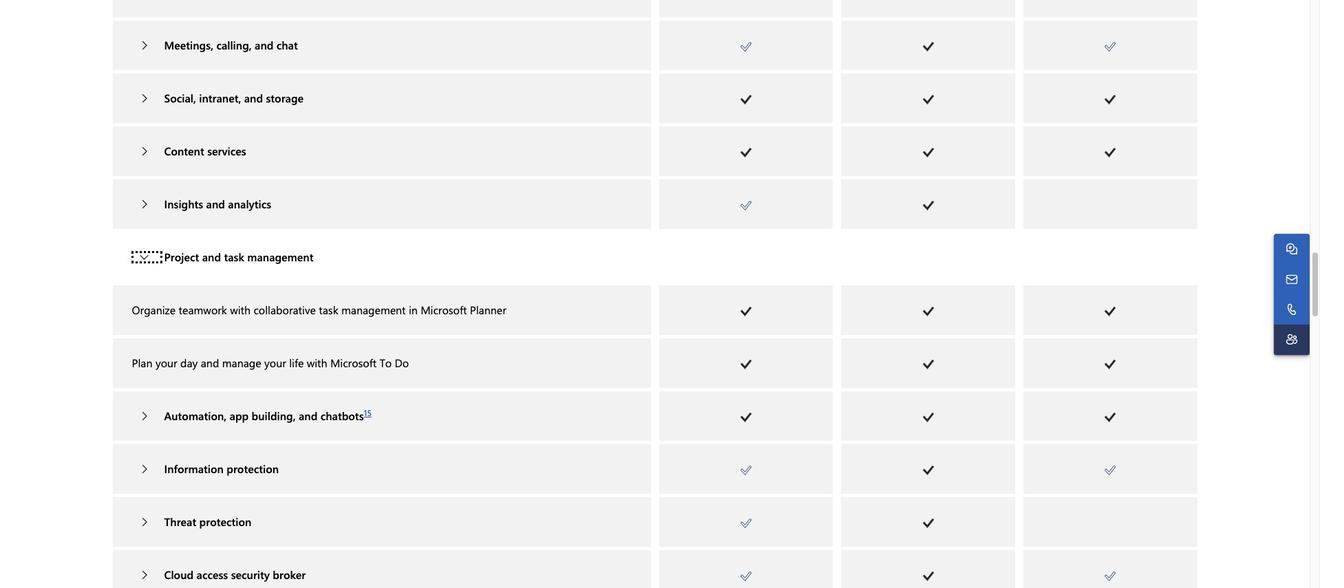 Task type: vqa. For each thing, say whether or not it's contained in the screenshot.
expert
no



Task type: describe. For each thing, give the bounding box(es) containing it.
life
[[289, 356, 304, 370]]

plan
[[132, 356, 152, 370]]

automation, app building, and chatbots 15
[[164, 407, 372, 423]]

meetings,
[[164, 38, 213, 52]]

protection for threat protection
[[199, 515, 252, 529]]

building,
[[252, 409, 296, 423]]

do
[[395, 356, 409, 370]]

1 horizontal spatial with
[[307, 356, 327, 370]]

content
[[164, 144, 204, 158]]

1 your from the left
[[156, 356, 177, 370]]

15
[[364, 407, 372, 418]]

chat
[[277, 38, 298, 52]]

project and task management
[[164, 250, 313, 264]]

social,
[[164, 91, 196, 105]]

information protection
[[164, 462, 279, 476]]

and inside automation, app building, and chatbots 15
[[299, 409, 318, 423]]

15 link
[[364, 407, 372, 418]]

0 horizontal spatial management
[[247, 250, 313, 264]]

1 vertical spatial task
[[319, 303, 338, 317]]

cloud
[[164, 568, 194, 582]]

intranet,
[[199, 91, 241, 105]]

planner
[[470, 303, 506, 317]]

organize teamwork with collaborative task management in microsoft planner
[[132, 303, 506, 317]]

security
[[231, 568, 270, 582]]

collaborative
[[254, 303, 316, 317]]

social, intranet, and storage
[[164, 91, 304, 105]]

to
[[380, 356, 392, 370]]



Task type: locate. For each thing, give the bounding box(es) containing it.
task right project
[[224, 250, 244, 264]]

with right teamwork
[[230, 303, 251, 317]]

in
[[409, 303, 418, 317]]

and right project
[[202, 250, 221, 264]]

microsoft left to
[[330, 356, 377, 370]]

management up collaborative
[[247, 250, 313, 264]]

storage
[[266, 91, 304, 105]]

your left life
[[264, 356, 286, 370]]

0 horizontal spatial task
[[224, 250, 244, 264]]

microsoft right in
[[421, 303, 467, 317]]

with
[[230, 303, 251, 317], [307, 356, 327, 370]]

0 vertical spatial with
[[230, 303, 251, 317]]

content services
[[164, 144, 246, 158]]

your
[[156, 356, 177, 370], [264, 356, 286, 370]]

and left chat on the left top of page
[[255, 38, 274, 52]]

management
[[247, 250, 313, 264], [341, 303, 406, 317]]

1 horizontal spatial management
[[341, 303, 406, 317]]

insights and analytics
[[164, 197, 271, 211]]

manage
[[222, 356, 261, 370]]

protection
[[227, 462, 279, 476], [199, 515, 252, 529]]

0 vertical spatial protection
[[227, 462, 279, 476]]

your left day
[[156, 356, 177, 370]]

app
[[230, 409, 249, 423]]

meetings, calling, and chat
[[164, 38, 298, 52]]

2 your from the left
[[264, 356, 286, 370]]

project
[[164, 250, 199, 264]]

protection right threat
[[199, 515, 252, 529]]

calling,
[[216, 38, 252, 52]]

and right day
[[201, 356, 219, 370]]

1 vertical spatial with
[[307, 356, 327, 370]]

task
[[224, 250, 244, 264], [319, 303, 338, 317]]

protection for information protection
[[227, 462, 279, 476]]

1 vertical spatial management
[[341, 303, 406, 317]]

insights
[[164, 197, 203, 211]]

1 horizontal spatial your
[[264, 356, 286, 370]]

0 vertical spatial microsoft
[[421, 303, 467, 317]]

0 vertical spatial task
[[224, 250, 244, 264]]

and left 'storage'
[[244, 91, 263, 105]]

services
[[207, 144, 246, 158]]

threat protection
[[164, 515, 252, 529]]

information
[[164, 462, 224, 476]]

access
[[197, 568, 228, 582]]

and right insights
[[206, 197, 225, 211]]

1 vertical spatial microsoft
[[330, 356, 377, 370]]

and left chatbots in the bottom of the page
[[299, 409, 318, 423]]

this feature is included image
[[741, 42, 752, 51], [923, 95, 934, 104], [741, 148, 752, 157], [923, 201, 934, 210], [741, 307, 752, 316], [923, 360, 934, 369], [1105, 360, 1116, 369], [741, 413, 752, 422], [1105, 413, 1116, 422], [741, 466, 752, 476], [1105, 466, 1116, 476], [923, 466, 934, 475], [741, 519, 752, 529], [923, 519, 934, 528], [741, 572, 752, 582], [923, 572, 934, 581]]

teamwork
[[179, 303, 227, 317]]

analytics
[[228, 197, 271, 211]]

plan your day and manage your life with microsoft to do
[[132, 356, 409, 370]]

automation,
[[164, 409, 227, 423]]

1 vertical spatial protection
[[199, 515, 252, 529]]

0 horizontal spatial microsoft
[[330, 356, 377, 370]]

this feature is included image
[[1105, 42, 1116, 51], [923, 42, 934, 51], [741, 95, 752, 104], [1105, 95, 1116, 104], [923, 148, 934, 157], [1105, 148, 1116, 157], [741, 201, 752, 210], [923, 307, 934, 316], [1105, 307, 1116, 316], [741, 360, 752, 369], [923, 413, 934, 422], [1105, 572, 1116, 582]]

microsoft
[[421, 303, 467, 317], [330, 356, 377, 370]]

day
[[180, 356, 198, 370]]

threat
[[164, 515, 196, 529]]

organize
[[132, 303, 176, 317]]

chatbots
[[321, 409, 364, 423]]

0 vertical spatial management
[[247, 250, 313, 264]]

management left in
[[341, 303, 406, 317]]

broker
[[273, 568, 306, 582]]

1 horizontal spatial task
[[319, 303, 338, 317]]

1 horizontal spatial microsoft
[[421, 303, 467, 317]]

task right collaborative
[[319, 303, 338, 317]]

cloud access security broker
[[164, 568, 306, 582]]

and
[[255, 38, 274, 52], [244, 91, 263, 105], [206, 197, 225, 211], [202, 250, 221, 264], [201, 356, 219, 370], [299, 409, 318, 423]]

0 horizontal spatial with
[[230, 303, 251, 317]]

0 horizontal spatial your
[[156, 356, 177, 370]]

with right life
[[307, 356, 327, 370]]

protection down app
[[227, 462, 279, 476]]



